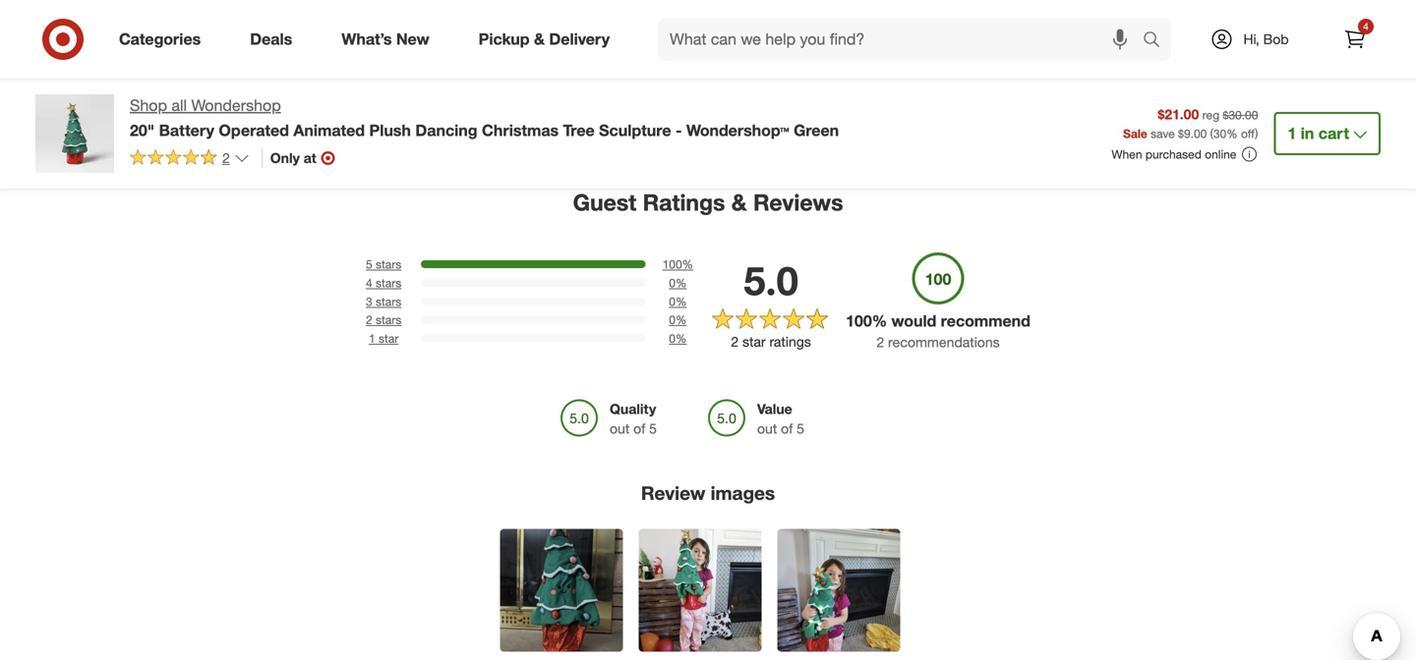 Task type: describe. For each thing, give the bounding box(es) containing it.
ratings
[[769, 333, 811, 351]]

5.0
[[744, 257, 798, 305]]

4 for 4
[[1363, 20, 1369, 32]]

when
[[1112, 147, 1142, 162]]

at
[[304, 149, 316, 167]]

$30.00
[[1223, 108, 1258, 123]]

holiday inside kinder holiday milk chocolate countdown calendar - 4.4oz sponsored
[[693, 0, 739, 2]]

non-
[[1376, 0, 1407, 17]]

4.5qt
[[947, 0, 979, 2]]

search
[[1134, 32, 1181, 51]]

$
[[1178, 126, 1184, 141]]

off
[[1241, 126, 1255, 141]]

30
[[1213, 126, 1227, 141]]

delivery
[[549, 30, 610, 49]]

wondershop™
[[686, 121, 789, 140]]

1 for 1 star
[[369, 331, 375, 346]]

sponsored inside caraway home 10.5" ceramic fry pan slate sponsored
[[47, 34, 105, 49]]

0 % for 3 stars
[[669, 294, 687, 309]]

out for value out of 5
[[757, 420, 777, 438]]

iris usa 4pack 19qt clear view plastic storage bin with lid and secure latching buckles, red link
[[1050, 0, 1212, 71]]

stars for 3 stars
[[376, 294, 401, 309]]

plastic
[[1120, 2, 1161, 19]]

% for 2 stars
[[676, 313, 687, 328]]

2 link
[[130, 148, 250, 171]]

saute
[[850, 2, 885, 19]]

100 for 100 %
[[662, 257, 682, 272]]

1 for 1 in cart
[[1288, 124, 1296, 143]]

hi,
[[1243, 30, 1259, 48]]

0 % for 1 star
[[669, 331, 687, 346]]

image of 20" battery operated animated plush dancing christmas tree sculpture - wondershop™ green image
[[35, 94, 114, 173]]

4 stars
[[366, 276, 401, 291]]

shop
[[130, 96, 167, 115]]

guest ratings & reviews
[[573, 189, 843, 216]]

kinder holiday milk chocolate countdown calendar - 4.4oz sponsored
[[649, 0, 787, 51]]

% for 5 stars
[[682, 257, 693, 272]]

only
[[270, 149, 300, 167]]

caraway for stick
[[1251, 0, 1304, 17]]

storage
[[1050, 19, 1098, 37]]

9pc
[[1349, 0, 1372, 17]]

stars for 5 stars
[[376, 257, 401, 272]]

new
[[396, 30, 429, 49]]

1 in cart for 20" battery operated animated plush dancing christmas tree sculpture - wondershop™ green element
[[1288, 124, 1349, 143]]

quality out of 5
[[610, 401, 657, 438]]

value
[[757, 401, 792, 418]]

dancing
[[415, 121, 477, 140]]

9.00
[[1184, 126, 1207, 141]]

review
[[641, 482, 705, 505]]

5 for value out of 5
[[797, 420, 804, 438]]

secure
[[1050, 37, 1094, 54]]

2 star ratings
[[731, 333, 811, 351]]

recommend
[[941, 312, 1031, 331]]

would
[[891, 312, 936, 331]]

lid inside the caraway home 4.5qt saute pan with lid cream sponsored
[[946, 2, 965, 19]]

sponsored inside kinder holiday milk chocolate countdown calendar - 4.4oz sponsored
[[649, 37, 707, 51]]

when purchased online
[[1112, 147, 1237, 162]]

set inside caraway home 9pc non- stick ceramic cookware set cream
[[1251, 34, 1272, 51]]

5 for quality out of 5
[[649, 420, 657, 438]]

star for 2
[[742, 333, 766, 351]]

stars for 2 stars
[[376, 313, 401, 328]]

red
[[1050, 54, 1075, 71]]

iris usa 4pack 19qt clear view plastic storage bin with lid and secure latching buckles, red
[[1050, 0, 1207, 71]]

purchased
[[1146, 147, 1202, 162]]

2 inside 100 % would recommend 2 recommendations
[[877, 334, 884, 351]]

% inside 100 % would recommend 2 recommendations
[[872, 312, 887, 331]]

bob
[[1263, 30, 1289, 48]]

4pack
[[1111, 0, 1149, 2]]

sale
[[1123, 126, 1147, 141]]

value out of 5
[[757, 401, 804, 438]]

reg
[[1202, 108, 1220, 123]]

images
[[711, 482, 775, 505]]

in
[[1301, 124, 1314, 143]]

2 for 2 star ratings
[[731, 333, 739, 351]]

star for 1
[[379, 331, 399, 346]]

0 for 2 stars
[[669, 313, 676, 328]]

0 % for 4 stars
[[669, 276, 687, 291]]

lid inside iris usa 4pack 19qt clear view plastic storage bin with lid and secure latching buckles, red
[[1155, 19, 1174, 37]]

reviews
[[753, 189, 843, 216]]

clear
[[1050, 2, 1083, 19]]

% for 1 star
[[676, 331, 687, 346]]

- inside shop all wondershop 20" battery operated animated plush dancing christmas tree sculpture - wondershop™ green
[[676, 121, 682, 140]]

home for ceramic
[[1308, 0, 1345, 17]]

0 horizontal spatial 5
[[366, 257, 372, 272]]

sculpture
[[599, 121, 671, 140]]

% inside $21.00 reg $30.00 sale save $ 9.00 ( 30 % off )
[[1227, 126, 1238, 141]]

recommendations
[[888, 334, 1000, 351]]

caraway home 4.5qt saute pan with lid cream sponsored
[[850, 0, 1010, 34]]

of for quality
[[633, 420, 645, 438]]

building
[[248, 34, 298, 51]]

what's new link
[[325, 18, 454, 61]]

2023
[[352, 0, 383, 17]]

(
[[1210, 126, 1213, 141]]

wars
[[317, 0, 348, 17]]

star
[[289, 0, 313, 17]]

1 in cart
[[1288, 124, 1349, 143]]

milk
[[743, 0, 768, 2]]

only at
[[270, 149, 316, 167]]

sponsored link
[[448, 0, 610, 34]]

calendar for set
[[295, 17, 351, 34]]

hi, bob
[[1243, 30, 1289, 48]]

with inside iris usa 4pack 19qt clear view plastic storage bin with lid and secure latching buckles, red
[[1126, 19, 1151, 37]]

ceramic inside caraway home 10.5" ceramic fry pan slate sponsored
[[47, 17, 99, 34]]

cream inside caraway home 9pc non- stick ceramic cookware set cream
[[1276, 34, 1317, 51]]

slate
[[153, 17, 185, 34]]

caraway for fry
[[47, 0, 100, 17]]

)
[[1255, 126, 1258, 141]]

plush
[[369, 121, 411, 140]]

search button
[[1134, 18, 1181, 65]]

0 for 4 stars
[[669, 276, 676, 291]]



Task type: locate. For each thing, give the bounding box(es) containing it.
20"
[[130, 121, 155, 140]]

0 horizontal spatial caraway
[[47, 0, 100, 17]]

3 0 from the top
[[669, 313, 676, 328]]

animated
[[293, 121, 365, 140]]

0 horizontal spatial 4
[[366, 276, 372, 291]]

2 caraway from the left
[[850, 0, 903, 2]]

home left 4.5qt
[[907, 0, 944, 2]]

2 0 % from the top
[[669, 294, 687, 309]]

2 stars from the top
[[376, 276, 401, 291]]

stars down 4 stars
[[376, 294, 401, 309]]

1 horizontal spatial holiday
[[693, 0, 739, 2]]

guest review image 2 of 3, zoom in image
[[639, 529, 762, 652]]

deals link
[[233, 18, 317, 61]]

pickup & delivery link
[[462, 18, 634, 61]]

christmas
[[482, 121, 559, 140]]

1 of from the left
[[633, 420, 645, 438]]

0 horizontal spatial -
[[676, 121, 682, 140]]

0 horizontal spatial lid
[[946, 2, 965, 19]]

pickup
[[479, 30, 530, 49]]

home inside the caraway home 4.5qt saute pan with lid cream sponsored
[[907, 0, 944, 2]]

5 down quality
[[649, 420, 657, 438]]

1 horizontal spatial lid
[[1155, 19, 1174, 37]]

5 inside value out of 5
[[797, 420, 804, 438]]

2 horizontal spatial home
[[1308, 0, 1345, 17]]

& right ratings at the top of the page
[[731, 189, 747, 216]]

quality
[[610, 401, 656, 418]]

1 star
[[369, 331, 399, 346]]

1 vertical spatial 1
[[369, 331, 375, 346]]

0 horizontal spatial pan
[[126, 17, 150, 34]]

0 vertical spatial -
[[709, 19, 714, 37]]

0 vertical spatial 4
[[1363, 20, 1369, 32]]

review images
[[641, 482, 775, 505]]

cart
[[1319, 124, 1349, 143]]

caraway up bob on the right of page
[[1251, 0, 1304, 17]]

0 horizontal spatial 100
[[662, 257, 682, 272]]

1 horizontal spatial out
[[757, 420, 777, 438]]

4 link
[[1334, 18, 1377, 61]]

1 horizontal spatial cream
[[1276, 34, 1317, 51]]

1 vertical spatial cream
[[1276, 34, 1317, 51]]

2 out from the left
[[757, 420, 777, 438]]

set
[[302, 34, 322, 51], [1251, 34, 1272, 51]]

2 for 2 stars
[[366, 313, 372, 328]]

home
[[104, 0, 141, 17], [907, 0, 944, 2], [1308, 0, 1345, 17]]

5 stars
[[366, 257, 401, 272]]

bin
[[1102, 19, 1122, 37]]

of down quality
[[633, 420, 645, 438]]

2 left recommendations
[[877, 334, 884, 351]]

calendar inside kinder holiday milk chocolate countdown calendar - 4.4oz sponsored
[[649, 19, 705, 37]]

2 inside 2 link
[[222, 149, 230, 167]]

0 horizontal spatial &
[[534, 30, 545, 49]]

ceramic
[[47, 17, 99, 34], [1285, 17, 1337, 34]]

all
[[171, 96, 187, 115]]

lid right saute
[[946, 2, 965, 19]]

pan
[[889, 2, 913, 19], [126, 17, 150, 34]]

iris
[[1050, 0, 1076, 2]]

5 inside quality out of 5
[[649, 420, 657, 438]]

latching
[[1098, 37, 1151, 54]]

0 for 1 star
[[669, 331, 676, 346]]

stars up 1 star
[[376, 313, 401, 328]]

sponsored
[[448, 19, 507, 34], [850, 19, 908, 34], [47, 34, 105, 49], [248, 34, 306, 49], [1251, 34, 1309, 49], [649, 37, 707, 51]]

3 stars from the top
[[376, 294, 401, 309]]

caraway up what can we help you find? suggestions appear below 'search field'
[[850, 0, 903, 2]]

What can we help you find? suggestions appear below search field
[[658, 18, 1148, 61]]

0 %
[[669, 276, 687, 291], [669, 294, 687, 309], [669, 313, 687, 328], [669, 331, 687, 346]]

2 home from the left
[[907, 0, 944, 2]]

0 horizontal spatial with
[[917, 2, 942, 19]]

2 down "operated"
[[222, 149, 230, 167]]

2 horizontal spatial 5
[[797, 420, 804, 438]]

home inside caraway home 9pc non- stick ceramic cookware set cream
[[1308, 0, 1345, 17]]

chocolate
[[649, 2, 712, 19]]

4 stars from the top
[[376, 313, 401, 328]]

1 vertical spatial &
[[731, 189, 747, 216]]

lid left and
[[1155, 19, 1174, 37]]

1 horizontal spatial star
[[742, 333, 766, 351]]

guest review image 3 of 3, zoom in image
[[777, 529, 900, 652]]

1 0 from the top
[[669, 276, 676, 291]]

advent
[[248, 17, 291, 34]]

cream right hi, at the top
[[1276, 34, 1317, 51]]

pan right fry
[[126, 17, 150, 34]]

1 horizontal spatial caraway
[[850, 0, 903, 2]]

100 %
[[662, 257, 693, 272]]

1 horizontal spatial home
[[907, 0, 944, 2]]

calendar for sponsored
[[649, 19, 705, 37]]

with inside the caraway home 4.5qt saute pan with lid cream sponsored
[[917, 2, 942, 19]]

0 horizontal spatial holiday
[[355, 17, 401, 34]]

cream inside the caraway home 4.5qt saute pan with lid cream sponsored
[[969, 2, 1010, 19]]

- left 4.4oz
[[709, 19, 714, 37]]

out down quality
[[610, 420, 630, 438]]

holiday inside 'lego star wars 2023 advent calendar holiday building set 75366'
[[355, 17, 401, 34]]

of inside quality out of 5
[[633, 420, 645, 438]]

0 vertical spatial holiday
[[693, 0, 739, 2]]

1 horizontal spatial ceramic
[[1285, 17, 1337, 34]]

4 down 9pc
[[1363, 20, 1369, 32]]

of inside value out of 5
[[781, 420, 793, 438]]

countdown
[[716, 2, 787, 19]]

shop all wondershop 20" battery operated animated plush dancing christmas tree sculpture - wondershop™ green
[[130, 96, 839, 140]]

home for with
[[907, 0, 944, 2]]

100 left would
[[846, 312, 872, 331]]

caraway inside caraway home 9pc non- stick ceramic cookware set cream
[[1251, 0, 1304, 17]]

star
[[379, 331, 399, 346], [742, 333, 766, 351]]

what's
[[341, 30, 392, 49]]

stick
[[1251, 17, 1281, 34]]

% for 4 stars
[[676, 276, 687, 291]]

4.4oz
[[718, 19, 751, 37]]

0 for 3 stars
[[669, 294, 676, 309]]

1 vertical spatial holiday
[[355, 17, 401, 34]]

19qt
[[1153, 0, 1181, 2]]

1 horizontal spatial calendar
[[649, 19, 705, 37]]

lego
[[248, 0, 285, 17]]

guest
[[573, 189, 636, 216]]

3
[[366, 294, 372, 309]]

buckles,
[[1155, 37, 1207, 54]]

4 for 4 stars
[[366, 276, 372, 291]]

stars up 4 stars
[[376, 257, 401, 272]]

1 vertical spatial 100
[[846, 312, 872, 331]]

guest review image 1 of 3, zoom in image
[[500, 529, 623, 652]]

1 horizontal spatial &
[[731, 189, 747, 216]]

2 stars
[[366, 313, 401, 328]]

pan inside the caraway home 4.5qt saute pan with lid cream sponsored
[[889, 2, 913, 19]]

1 horizontal spatial pan
[[889, 2, 913, 19]]

set inside 'lego star wars 2023 advent calendar holiday building set 75366'
[[302, 34, 322, 51]]

1 left 'in'
[[1288, 124, 1296, 143]]

5 down ratings
[[797, 420, 804, 438]]

cream
[[969, 2, 1010, 19], [1276, 34, 1317, 51]]

star left ratings
[[742, 333, 766, 351]]

2 ceramic from the left
[[1285, 17, 1337, 34]]

1 stars from the top
[[376, 257, 401, 272]]

10.5"
[[145, 0, 178, 17]]

5
[[366, 257, 372, 272], [649, 420, 657, 438], [797, 420, 804, 438]]

stars
[[376, 257, 401, 272], [376, 276, 401, 291], [376, 294, 401, 309], [376, 313, 401, 328]]

2 for 2
[[222, 149, 230, 167]]

ceramic right stick at the right top of the page
[[1285, 17, 1337, 34]]

home inside caraway home 10.5" ceramic fry pan slate sponsored
[[104, 0, 141, 17]]

100 for 100 % would recommend 2 recommendations
[[846, 312, 872, 331]]

- right sculpture
[[676, 121, 682, 140]]

1 0 % from the top
[[669, 276, 687, 291]]

0 horizontal spatial star
[[379, 331, 399, 346]]

1 horizontal spatial of
[[781, 420, 793, 438]]

4 up 3
[[366, 276, 372, 291]]

ratings
[[643, 189, 725, 216]]

ceramic left fry
[[47, 17, 99, 34]]

1 horizontal spatial 5
[[649, 420, 657, 438]]

home left 9pc
[[1308, 0, 1345, 17]]

usa
[[1080, 0, 1107, 2]]

operated
[[219, 121, 289, 140]]

$21.00
[[1158, 106, 1199, 123]]

pickup & delivery
[[479, 30, 610, 49]]

sponsored inside the caraway home 4.5qt saute pan with lid cream sponsored
[[850, 19, 908, 34]]

100 down ratings at the top of the page
[[662, 257, 682, 272]]

view
[[1087, 2, 1116, 19]]

0 horizontal spatial home
[[104, 0, 141, 17]]

pan inside caraway home 10.5" ceramic fry pan slate sponsored
[[126, 17, 150, 34]]

3 caraway from the left
[[1251, 0, 1304, 17]]

2 set from the left
[[1251, 34, 1272, 51]]

fry
[[103, 17, 122, 34]]

0 horizontal spatial 1
[[369, 331, 375, 346]]

2 horizontal spatial caraway
[[1251, 0, 1304, 17]]

0 % for 2 stars
[[669, 313, 687, 328]]

1 horizontal spatial 100
[[846, 312, 872, 331]]

0 horizontal spatial calendar
[[295, 17, 351, 34]]

of for value
[[781, 420, 793, 438]]

cream left iris at the right of page
[[969, 2, 1010, 19]]

3 0 % from the top
[[669, 313, 687, 328]]

2 down 3
[[366, 313, 372, 328]]

& right pickup
[[534, 30, 545, 49]]

caraway home 10.5" ceramic fry pan slate sponsored
[[47, 0, 185, 49]]

1 vertical spatial 4
[[366, 276, 372, 291]]

0 horizontal spatial cream
[[969, 2, 1010, 19]]

calendar inside 'lego star wars 2023 advent calendar holiday building set 75366'
[[295, 17, 351, 34]]

3 home from the left
[[1308, 0, 1345, 17]]

categories
[[119, 30, 201, 49]]

1 out from the left
[[610, 420, 630, 438]]

1 horizontal spatial 4
[[1363, 20, 1369, 32]]

0 horizontal spatial out
[[610, 420, 630, 438]]

75366
[[326, 34, 365, 51]]

1 horizontal spatial with
[[1126, 19, 1151, 37]]

out inside quality out of 5
[[610, 420, 630, 438]]

save
[[1151, 126, 1175, 141]]

%
[[1227, 126, 1238, 141], [682, 257, 693, 272], [676, 276, 687, 291], [676, 294, 687, 309], [872, 312, 887, 331], [676, 313, 687, 328], [676, 331, 687, 346]]

home for pan
[[104, 0, 141, 17]]

of down "value" at the right bottom of page
[[781, 420, 793, 438]]

2 0 from the top
[[669, 294, 676, 309]]

caraway for pan
[[850, 0, 903, 2]]

lid
[[946, 2, 965, 19], [1155, 19, 1174, 37]]

pan right saute
[[889, 2, 913, 19]]

1 home from the left
[[104, 0, 141, 17]]

caraway inside caraway home 10.5" ceramic fry pan slate sponsored
[[47, 0, 100, 17]]

1 horizontal spatial 1
[[1288, 124, 1296, 143]]

100 inside 100 % would recommend 2 recommendations
[[846, 312, 872, 331]]

green
[[794, 121, 839, 140]]

online
[[1205, 147, 1237, 162]]

% for 3 stars
[[676, 294, 687, 309]]

out down "value" at the right bottom of page
[[757, 420, 777, 438]]

ceramic inside caraway home 9pc non- stick ceramic cookware set cream
[[1285, 17, 1337, 34]]

holiday
[[693, 0, 739, 2], [355, 17, 401, 34]]

wondershop
[[191, 96, 281, 115]]

- inside kinder holiday milk chocolate countdown calendar - 4.4oz sponsored
[[709, 19, 714, 37]]

caraway left fry
[[47, 0, 100, 17]]

4 0 % from the top
[[669, 331, 687, 346]]

&
[[534, 30, 545, 49], [731, 189, 747, 216]]

cookware
[[1341, 17, 1403, 34]]

0 vertical spatial cream
[[969, 2, 1010, 19]]

4 0 from the top
[[669, 331, 676, 346]]

1 ceramic from the left
[[47, 17, 99, 34]]

categories link
[[102, 18, 225, 61]]

lego star wars 2023 advent calendar holiday building set 75366
[[248, 0, 401, 51]]

2
[[222, 149, 230, 167], [366, 313, 372, 328], [731, 333, 739, 351], [877, 334, 884, 351]]

0 horizontal spatial ceramic
[[47, 17, 99, 34]]

1 vertical spatial -
[[676, 121, 682, 140]]

0 horizontal spatial of
[[633, 420, 645, 438]]

stars down "5 stars"
[[376, 276, 401, 291]]

caraway inside the caraway home 4.5qt saute pan with lid cream sponsored
[[850, 0, 903, 2]]

4 inside 4 link
[[1363, 20, 1369, 32]]

-
[[709, 19, 714, 37], [676, 121, 682, 140]]

100 % would recommend 2 recommendations
[[846, 312, 1031, 351]]

1 set from the left
[[302, 34, 322, 51]]

out inside value out of 5
[[757, 420, 777, 438]]

2 left ratings
[[731, 333, 739, 351]]

5 up 4 stars
[[366, 257, 372, 272]]

2 of from the left
[[781, 420, 793, 438]]

1 horizontal spatial set
[[1251, 34, 1272, 51]]

1
[[1288, 124, 1296, 143], [369, 331, 375, 346]]

1 down 2 stars
[[369, 331, 375, 346]]

0 vertical spatial 1
[[1288, 124, 1296, 143]]

0
[[669, 276, 676, 291], [669, 294, 676, 309], [669, 313, 676, 328], [669, 331, 676, 346]]

stars for 4 stars
[[376, 276, 401, 291]]

star down 2 stars
[[379, 331, 399, 346]]

out for quality out of 5
[[610, 420, 630, 438]]

what's new
[[341, 30, 429, 49]]

0 horizontal spatial set
[[302, 34, 322, 51]]

1 horizontal spatial -
[[709, 19, 714, 37]]

1 caraway from the left
[[47, 0, 100, 17]]

home left the 10.5"
[[104, 0, 141, 17]]

0 vertical spatial 100
[[662, 257, 682, 272]]

and
[[1178, 19, 1201, 37]]

0 vertical spatial &
[[534, 30, 545, 49]]

tree
[[563, 121, 595, 140]]



Task type: vqa. For each thing, say whether or not it's contained in the screenshot.
STORAGE
yes



